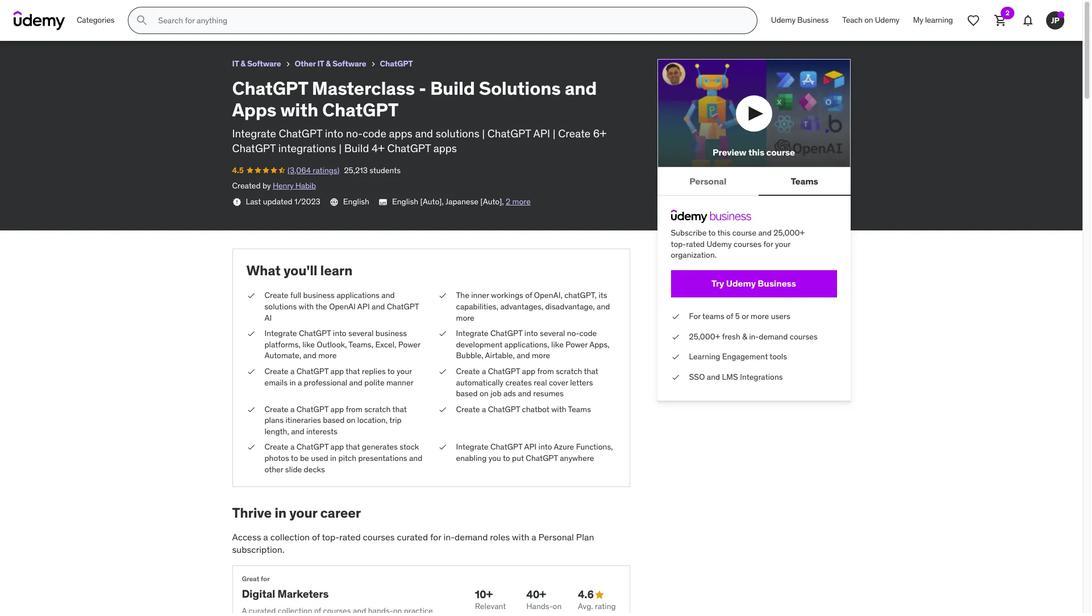 Task type: describe. For each thing, give the bounding box(es) containing it.
chatgpt inside create a chatgpt app from scratch that plans itineraries based on location, trip length, and interests
[[297, 405, 329, 415]]

to inside create a chatgpt app that replies to your emails in a professional and polite manner
[[388, 367, 395, 377]]

try
[[712, 278, 724, 290]]

& for other it & software
[[326, 59, 331, 69]]

0 vertical spatial 25,213 students
[[90, 20, 147, 30]]

teams,
[[349, 340, 373, 350]]

into inside integrate chatgpt into several business platforms, like outlook, teams, excel, power automate, and more
[[333, 329, 347, 339]]

or
[[742, 312, 749, 322]]

0 horizontal spatial (3,064 ratings)
[[34, 20, 86, 30]]

4.6
[[578, 589, 594, 602]]

10+ relevant courses
[[475, 589, 506, 614]]

build for chatgpt masterclass - build solutions and apps with chatgpt integrate chatgpt into no-code apps and solutions | chatgpt api | create 6+ chatgpt integrations | build 4+ chatgpt apps
[[430, 77, 475, 100]]

try udemy business
[[712, 278, 796, 290]]

integrate chatgpt into several business platforms, like outlook, teams, excel, power automate, and more
[[265, 329, 420, 361]]

applications
[[337, 291, 380, 301]]

0 horizontal spatial 25,213
[[90, 20, 114, 30]]

chatgpt inside integrate chatgpt into several no-code development applications, like power apps, bubble, airtable, and more
[[490, 329, 523, 339]]

of inside avg. rating of courses
[[578, 613, 585, 614]]

that inside create a chatgpt app from scratch that plans itineraries based on location, trip length, and interests
[[392, 405, 407, 415]]

2 link
[[987, 7, 1015, 34]]

business inside create full business applications and solutions with the openai api and chatgpt ai
[[303, 291, 335, 301]]

and inside integrate chatgpt into several business platforms, like outlook, teams, excel, power automate, and more
[[303, 351, 317, 361]]

25,000+ fresh & in-demand courses
[[689, 332, 818, 342]]

1 vertical spatial business
[[758, 278, 796, 290]]

1 vertical spatial (3,064 ratings)
[[288, 165, 340, 176]]

resumes
[[533, 389, 564, 399]]

create for create full business applications and solutions with the openai api and chatgpt ai
[[265, 291, 288, 301]]

0 vertical spatial (3,064
[[34, 20, 57, 30]]

apps for chatgpt masterclass - build solutions and apps with chatgpt
[[196, 5, 218, 16]]

into inside integrate chatgpt api into azure functions, enabling you to put chatgpt anywhere
[[539, 443, 552, 453]]

ai
[[265, 313, 272, 323]]

udemy image
[[14, 11, 65, 30]]

xsmall image for create a chatgpt chatbot with teams
[[438, 405, 447, 416]]

chatbot
[[522, 405, 550, 415]]

polite
[[365, 378, 385, 388]]

submit search image
[[135, 14, 149, 27]]

api inside the chatgpt masterclass - build solutions and apps with chatgpt integrate chatgpt into no-code apps and solutions | chatgpt api | create 6+ chatgpt integrations | build 4+ chatgpt apps
[[534, 127, 550, 140]]

integrate chatgpt api into azure functions, enabling you to put chatgpt anywhere
[[456, 443, 613, 464]]

xsmall image for 25,000+ fresh & in-demand courses
[[671, 332, 680, 343]]

subscription.
[[232, 545, 285, 556]]

fresh
[[722, 332, 741, 342]]

length,
[[265, 427, 289, 437]]

on inside create a chatgpt app from scratch that automatically creates real cover letters based on job ads and resumes
[[480, 389, 489, 399]]

with inside the chatgpt masterclass - build solutions and apps with chatgpt integrate chatgpt into no-code apps and solutions | chatgpt api | create 6+ chatgpt integrations | build 4+ chatgpt apps
[[280, 98, 318, 122]]

personal inside button
[[690, 175, 727, 187]]

a for create a chatgpt app that generates stock photos to be used in pitch presentations and other slide decks
[[290, 443, 295, 453]]

preview this course
[[713, 147, 795, 158]]

4+
[[372, 142, 385, 155]]

english [auto], japanese [auto] , 2 more
[[392, 197, 531, 207]]

udemy inside subscribe to this course and 25,000+ top‑rated udemy courses for your organization.
[[707, 239, 732, 249]]

try udemy business link
[[671, 271, 837, 298]]

last
[[246, 197, 261, 207]]

xsmall image for create full business applications and solutions with the openai api and chatgpt ai
[[246, 291, 256, 302]]

1 horizontal spatial in-
[[749, 332, 759, 342]]

other
[[295, 59, 316, 69]]

0 vertical spatial 4.5
[[9, 20, 21, 30]]

xsmall image for last updated 1/2023
[[232, 198, 241, 207]]

personal inside access a collection of top-rated courses curated for in-demand roles with a personal plan subscription.
[[539, 532, 574, 543]]

integrate for integrate chatgpt api into azure functions, enabling you to put chatgpt anywhere
[[456, 443, 489, 453]]

1 horizontal spatial business
[[798, 15, 829, 25]]

udemy business
[[771, 15, 829, 25]]

and inside the inner workings of openai, chatgpt, its capabilities, advantages, disadvantage, and more
[[597, 302, 610, 312]]

courses inside 10+ relevant courses
[[475, 613, 503, 614]]

trip
[[389, 416, 402, 426]]

0 horizontal spatial 25,000+
[[689, 332, 720, 342]]

power inside integrate chatgpt into several no-code development applications, like power apps, bubble, airtable, and more
[[566, 340, 588, 350]]

tools
[[770, 352, 787, 362]]

location,
[[357, 416, 388, 426]]

0 horizontal spatial &
[[241, 59, 246, 69]]

thrive in your career element
[[232, 505, 630, 614]]

into inside integrate chatgpt into several no-code development applications, like power apps, bubble, airtable, and more
[[525, 329, 538, 339]]

users
[[771, 312, 791, 322]]

scratch for letters
[[556, 367, 582, 377]]

xsmall image for integrate chatgpt into several no-code development applications, like power apps, bubble, airtable, and more
[[438, 329, 447, 340]]

course inside subscribe to this course and 25,000+ top‑rated udemy courses for your organization.
[[733, 228, 757, 238]]

a for create a chatgpt app from scratch that automatically creates real cover letters based on job ads and resumes
[[482, 367, 486, 377]]

other
[[265, 465, 283, 475]]

by
[[263, 181, 271, 191]]

xsmall image left other
[[283, 60, 292, 69]]

manner
[[387, 378, 414, 388]]

10+
[[475, 589, 493, 602]]

app for used
[[331, 443, 344, 453]]

preview
[[713, 147, 747, 158]]

1/2023
[[295, 197, 320, 207]]

xsmall image for create a chatgpt app from scratch that plans itineraries based on location, trip length, and interests
[[246, 405, 256, 416]]

xsmall image for more
[[671, 312, 680, 323]]

code inside the chatgpt masterclass - build solutions and apps with chatgpt integrate chatgpt into no-code apps and solutions | chatgpt api | create 6+ chatgpt integrations | build 4+ chatgpt apps
[[363, 127, 387, 140]]

that inside create a chatgpt app that generates stock photos to be used in pitch presentations and other slide decks
[[346, 443, 360, 453]]

courses inside access a collection of top-rated courses curated for in-demand roles with a personal plan subscription.
[[363, 532, 395, 543]]

openai
[[329, 302, 356, 312]]

your inside thrive in your career element
[[289, 505, 317, 523]]

create a chatgpt chatbot with teams
[[456, 405, 591, 415]]

access
[[232, 532, 261, 543]]

a for create a chatgpt app that replies to your emails in a professional and polite manner
[[290, 367, 295, 377]]

automatically
[[456, 378, 504, 388]]

from for on
[[346, 405, 363, 415]]

it inside 'link'
[[317, 59, 324, 69]]

you have alerts image
[[1058, 11, 1065, 18]]

more inside integrate chatgpt into several no-code development applications, like power apps, bubble, airtable, and more
[[532, 351, 550, 361]]

solutions inside create full business applications and solutions with the openai api and chatgpt ai
[[265, 302, 297, 312]]

emails
[[265, 378, 288, 388]]

that inside create a chatgpt app from scratch that automatically creates real cover letters based on job ads and resumes
[[584, 367, 598, 377]]

anywhere
[[560, 454, 594, 464]]

course language image
[[330, 198, 339, 207]]

engagement
[[722, 352, 768, 362]]

integrations
[[740, 372, 783, 382]]

like inside integrate chatgpt into several no-code development applications, like power apps, bubble, airtable, and more
[[551, 340, 564, 350]]

a for create a chatgpt chatbot with teams
[[482, 405, 486, 415]]

- for chatgpt masterclass - build solutions and apps with chatgpt integrate chatgpt into no-code apps and solutions | chatgpt api | create 6+ chatgpt integrations | build 4+ chatgpt apps
[[419, 77, 426, 100]]

apps,
[[590, 340, 610, 350]]

of inside the inner workings of openai, chatgpt, its capabilities, advantages, disadvantage, and more
[[525, 291, 532, 301]]

1 it from the left
[[232, 59, 239, 69]]

demand inside access a collection of top-rated courses curated for in-demand roles with a personal plan subscription.
[[455, 532, 488, 543]]

on right teach
[[865, 15, 873, 25]]

the inner workings of openai, chatgpt, its capabilities, advantages, disadvantage, and more
[[456, 291, 610, 323]]

2 more button
[[506, 197, 531, 208]]

create a chatgpt app from scratch that plans itineraries based on location, trip length, and interests
[[265, 405, 407, 437]]

create for create a chatgpt chatbot with teams
[[456, 405, 480, 415]]

the
[[456, 291, 469, 301]]

learning
[[925, 15, 953, 25]]

other it & software link
[[295, 57, 366, 71]]

letters
[[570, 378, 593, 388]]

integrate for integrate chatgpt into several business platforms, like outlook, teams, excel, power automate, and more
[[265, 329, 297, 339]]

itineraries
[[286, 416, 321, 426]]

avg. rating of courses
[[578, 602, 616, 614]]

chatgpt masterclass - build solutions and apps with chatgpt integrate chatgpt into no-code apps and solutions | chatgpt api | create 6+ chatgpt integrations | build 4+ chatgpt apps
[[232, 77, 607, 155]]

xsmall image left chatgpt 'link'
[[369, 60, 378, 69]]

relevant
[[475, 602, 506, 612]]

decks
[[304, 465, 325, 475]]

on inside create a chatgpt app from scratch that plans itineraries based on location, trip length, and interests
[[347, 416, 356, 426]]

0 horizontal spatial students
[[116, 20, 147, 30]]

in inside create a chatgpt app that generates stock photos to be used in pitch presentations and other slide decks
[[330, 454, 337, 464]]

teams button
[[759, 168, 851, 195]]

1 vertical spatial (3,064
[[288, 165, 311, 176]]

and inside create a chatgpt app from scratch that automatically creates real cover letters based on job ads and resumes
[[518, 389, 531, 399]]

airtable,
[[485, 351, 515, 361]]

henry habib link
[[273, 181, 316, 191]]

ads
[[504, 389, 516, 399]]

with inside access a collection of top-rated courses curated for in-demand roles with a personal plan subscription.
[[512, 532, 529, 543]]

capabilities,
[[456, 302, 499, 312]]

a right emails
[[298, 378, 302, 388]]

categories button
[[70, 7, 121, 34]]

platforms,
[[265, 340, 301, 350]]

solutions inside the chatgpt masterclass - build solutions and apps with chatgpt integrate chatgpt into no-code apps and solutions | chatgpt api | create 6+ chatgpt integrations | build 4+ chatgpt apps
[[436, 127, 480, 140]]

based inside create a chatgpt app from scratch that automatically creates real cover letters based on job ads and resumes
[[456, 389, 478, 399]]

that inside create a chatgpt app that replies to your emails in a professional and polite manner
[[346, 367, 360, 377]]

udemy business image
[[671, 210, 751, 224]]

chatgpt masterclass - build solutions and apps with chatgpt
[[9, 5, 280, 16]]

rated
[[339, 532, 361, 543]]

0 vertical spatial ratings)
[[59, 20, 86, 30]]

1 horizontal spatial build
[[344, 142, 369, 155]]

you
[[489, 454, 501, 464]]

digital marketers link
[[242, 588, 329, 602]]

scratch for location,
[[364, 405, 391, 415]]

1 horizontal spatial |
[[482, 127, 485, 140]]

and inside create a chatgpt app that generates stock photos to be used in pitch presentations and other slide decks
[[409, 454, 423, 464]]

several for like
[[540, 329, 565, 339]]

1 horizontal spatial 4.5
[[232, 165, 244, 176]]

5
[[735, 312, 740, 322]]

and inside create a chatgpt app that replies to your emails in a professional and polite manner
[[349, 378, 363, 388]]

its
[[599, 291, 607, 301]]

app for a
[[331, 367, 344, 377]]

plans
[[265, 416, 284, 426]]

create for create a chatgpt app that generates stock photos to be used in pitch presentations and other slide decks
[[265, 443, 288, 453]]

teach on udemy link
[[836, 7, 907, 34]]

sso
[[689, 372, 705, 382]]

what you'll learn
[[246, 262, 353, 279]]

0 horizontal spatial teams
[[568, 405, 591, 415]]

hands-
[[527, 602, 553, 612]]

create a chatgpt app that replies to your emails in a professional and polite manner
[[265, 367, 414, 388]]

chatgpt inside integrate chatgpt into several business platforms, like outlook, teams, excel, power automate, and more
[[299, 329, 331, 339]]

great for digital marketers
[[242, 575, 329, 602]]

integrations
[[278, 142, 336, 155]]

xsmall image for scratch
[[438, 367, 447, 378]]

like inside integrate chatgpt into several business platforms, like outlook, teams, excel, power automate, and more
[[303, 340, 315, 350]]

based inside create a chatgpt app from scratch that plans itineraries based on location, trip length, and interests
[[323, 416, 345, 426]]

40+
[[527, 589, 546, 602]]

for inside great for digital marketers
[[261, 575, 270, 584]]

of left 5
[[727, 312, 733, 322]]

xsmall image for generates
[[246, 443, 256, 454]]

shopping cart with 2 items image
[[994, 14, 1008, 27]]

for teams of 5 or more users
[[689, 312, 791, 322]]

code inside integrate chatgpt into several no-code development applications, like power apps, bubble, airtable, and more
[[579, 329, 597, 339]]

0 horizontal spatial |
[[339, 142, 342, 155]]

chatgpt inside create a chatgpt app from scratch that automatically creates real cover letters based on job ads and resumes
[[488, 367, 520, 377]]



Task type: locate. For each thing, give the bounding box(es) containing it.
subscribe
[[671, 228, 707, 238]]

that up pitch
[[346, 443, 360, 453]]

what
[[246, 262, 281, 279]]

based up 'interests'
[[323, 416, 345, 426]]

udemy business link
[[764, 7, 836, 34]]

0 horizontal spatial course
[[733, 228, 757, 238]]

2 left "notifications" icon
[[1006, 9, 1010, 17]]

to left "be"
[[291, 454, 298, 464]]

0 horizontal spatial english
[[343, 197, 369, 207]]

create a chatgpt app that generates stock photos to be used in pitch presentations and other slide decks
[[265, 443, 423, 475]]

0 horizontal spatial based
[[323, 416, 345, 426]]

xsmall image left emails
[[246, 367, 256, 378]]

several up teams,
[[348, 329, 374, 339]]

into left azure
[[539, 443, 552, 453]]

1 vertical spatial build
[[430, 77, 475, 100]]

2 vertical spatial your
[[289, 505, 317, 523]]

0 vertical spatial (3,064 ratings)
[[34, 20, 86, 30]]

2 horizontal spatial build
[[430, 77, 475, 100]]

and inside subscribe to this course and 25,000+ top‑rated udemy courses for your organization.
[[759, 228, 772, 238]]

1 horizontal spatial english
[[392, 197, 418, 207]]

exercises
[[527, 613, 560, 614]]

0 horizontal spatial several
[[348, 329, 374, 339]]

0 horizontal spatial in-
[[444, 532, 455, 543]]

courses down rating
[[587, 613, 615, 614]]

xsmall image
[[369, 60, 378, 69], [671, 312, 680, 323], [438, 367, 447, 378], [671, 372, 680, 383], [246, 443, 256, 454], [438, 443, 447, 454]]

integrate up the platforms,
[[265, 329, 297, 339]]

a right roles
[[532, 532, 536, 543]]

1 vertical spatial from
[[346, 405, 363, 415]]

app up creates
[[522, 367, 536, 377]]

chatgpt
[[9, 5, 47, 16], [241, 5, 280, 16], [380, 59, 413, 69], [232, 77, 308, 100], [322, 98, 399, 122], [279, 127, 322, 140], [488, 127, 531, 140], [232, 142, 276, 155], [387, 142, 431, 155], [387, 302, 419, 312], [299, 329, 331, 339], [490, 329, 523, 339], [297, 367, 329, 377], [488, 367, 520, 377], [297, 405, 329, 415], [488, 405, 520, 415], [297, 443, 329, 453], [490, 443, 523, 453], [526, 454, 558, 464]]

course up teams button
[[767, 147, 795, 158]]

no- inside the chatgpt masterclass - build solutions and apps with chatgpt integrate chatgpt into no-code apps and solutions | chatgpt api | create 6+ chatgpt integrations | build 4+ chatgpt apps
[[346, 127, 363, 140]]

organization.
[[671, 250, 717, 261]]

2 software from the left
[[332, 59, 366, 69]]

app for cover
[[522, 367, 536, 377]]

create up emails
[[265, 367, 288, 377]]

xsmall image down what
[[246, 291, 256, 302]]

,
[[502, 197, 504, 207]]

xsmall image for create a chatgpt app that replies to your emails in a professional and polite manner
[[246, 367, 256, 378]]

disadvantage,
[[545, 302, 595, 312]]

0 horizontal spatial in
[[275, 505, 287, 523]]

a up subscription.
[[263, 532, 268, 543]]

0 vertical spatial demand
[[759, 332, 788, 342]]

1 horizontal spatial this
[[749, 147, 765, 158]]

curated
[[397, 532, 428, 543]]

1 horizontal spatial 25,213 students
[[344, 165, 401, 176]]

courses right the rated
[[363, 532, 395, 543]]

1 vertical spatial 25,213
[[344, 165, 368, 176]]

1 power from the left
[[398, 340, 420, 350]]

other it & software
[[295, 59, 366, 69]]

small image
[[594, 590, 605, 601]]

2 vertical spatial api
[[524, 443, 537, 453]]

business inside integrate chatgpt into several business platforms, like outlook, teams, excel, power automate, and more
[[376, 329, 407, 339]]

create for create a chatgpt app that replies to your emails in a professional and polite manner
[[265, 367, 288, 377]]

2 english from the left
[[392, 197, 418, 207]]

pitch
[[339, 454, 356, 464]]

1 vertical spatial solutions
[[479, 77, 561, 100]]

jp
[[1051, 15, 1060, 25]]

business left teach
[[798, 15, 829, 25]]

app inside create a chatgpt app from scratch that plans itineraries based on location, trip length, and interests
[[331, 405, 344, 415]]

1 horizontal spatial from
[[537, 367, 554, 377]]

0 horizontal spatial scratch
[[364, 405, 391, 415]]

xsmall image left the in the left top of the page
[[438, 291, 447, 302]]

xsmall image left development
[[438, 329, 447, 340]]

learning
[[689, 352, 720, 362]]

app inside create a chatgpt app that generates stock photos to be used in pitch presentations and other slide decks
[[331, 443, 344, 453]]

& inside 'link'
[[326, 59, 331, 69]]

a
[[290, 367, 295, 377], [482, 367, 486, 377], [298, 378, 302, 388], [290, 405, 295, 415], [482, 405, 486, 415], [290, 443, 295, 453], [263, 532, 268, 543], [532, 532, 536, 543]]

my
[[913, 15, 924, 25]]

no-
[[346, 127, 363, 140], [567, 329, 580, 339]]

xsmall image left enabling
[[438, 443, 447, 454]]

0 vertical spatial scratch
[[556, 367, 582, 377]]

my learning
[[913, 15, 953, 25]]

in- inside access a collection of top-rated courses curated for in-demand roles with a personal plan subscription.
[[444, 532, 455, 543]]

create inside create a chatgpt app from scratch that plans itineraries based on location, trip length, and interests
[[265, 405, 288, 415]]

full
[[290, 291, 301, 301]]

0 vertical spatial 2
[[1006, 9, 1010, 17]]

your inside create a chatgpt app that replies to your emails in a professional and polite manner
[[397, 367, 412, 377]]

a inside create a chatgpt app from scratch that automatically creates real cover letters based on job ads and resumes
[[482, 367, 486, 377]]

1 vertical spatial in
[[330, 454, 337, 464]]

(3,064 up henry habib link
[[288, 165, 311, 176]]

plan
[[576, 532, 594, 543]]

0 horizontal spatial personal
[[539, 532, 574, 543]]

2 it from the left
[[317, 59, 324, 69]]

1 horizontal spatial -
[[419, 77, 426, 100]]

a up "itineraries"
[[290, 405, 295, 415]]

create for create a chatgpt app from scratch that automatically creates real cover letters based on job ads and resumes
[[456, 367, 480, 377]]

like right 'applications,'
[[551, 340, 564, 350]]

software left other
[[247, 59, 281, 69]]

a inside create a chatgpt app that generates stock photos to be used in pitch presentations and other slide decks
[[290, 443, 295, 453]]

1 horizontal spatial masterclass
[[312, 77, 415, 100]]

0 horizontal spatial 2
[[506, 197, 511, 207]]

several for teams,
[[348, 329, 374, 339]]

xsmall image right trip
[[438, 405, 447, 416]]

xsmall image left sso
[[671, 372, 680, 383]]

1 horizontal spatial students
[[370, 165, 401, 176]]

1 vertical spatial based
[[323, 416, 345, 426]]

generates
[[362, 443, 398, 453]]

2 vertical spatial build
[[344, 142, 369, 155]]

english right course language image
[[343, 197, 369, 207]]

code up apps,
[[579, 329, 597, 339]]

into up 'applications,'
[[525, 329, 538, 339]]

integrate inside integrate chatgpt into several no-code development applications, like power apps, bubble, airtable, and more
[[456, 329, 489, 339]]

into
[[325, 127, 343, 140], [333, 329, 347, 339], [525, 329, 538, 339], [539, 443, 552, 453]]

1 vertical spatial your
[[397, 367, 412, 377]]

several inside integrate chatgpt into several business platforms, like outlook, teams, excel, power automate, and more
[[348, 329, 374, 339]]

0 horizontal spatial 4.5
[[9, 20, 21, 30]]

1 horizontal spatial based
[[456, 389, 478, 399]]

create
[[558, 127, 591, 140], [265, 291, 288, 301], [265, 367, 288, 377], [456, 367, 480, 377], [265, 405, 288, 415], [456, 405, 480, 415], [265, 443, 288, 453]]

digital
[[242, 588, 275, 602]]

|
[[482, 127, 485, 140], [553, 127, 556, 140], [339, 142, 342, 155]]

updated
[[263, 197, 293, 207]]

1 vertical spatial business
[[376, 329, 407, 339]]

on
[[865, 15, 873, 25], [480, 389, 489, 399], [347, 416, 356, 426], [553, 602, 562, 612]]

masterclass for chatgpt masterclass - build solutions and apps with chatgpt
[[49, 5, 102, 16]]

applications,
[[505, 340, 550, 350]]

in up 'collection'
[[275, 505, 287, 523]]

it & software link
[[232, 57, 281, 71]]

api inside create full business applications and solutions with the openai api and chatgpt ai
[[357, 302, 370, 312]]

personal up udemy business image
[[690, 175, 727, 187]]

teach
[[843, 15, 863, 25]]

1 horizontal spatial business
[[376, 329, 407, 339]]

udemy
[[771, 15, 796, 25], [875, 15, 900, 25], [707, 239, 732, 249], [726, 278, 756, 290]]

2 several from the left
[[540, 329, 565, 339]]

2 horizontal spatial in
[[330, 454, 337, 464]]

1 vertical spatial this
[[718, 228, 731, 238]]

for right great
[[261, 575, 270, 584]]

integrate inside the chatgpt masterclass - build solutions and apps with chatgpt integrate chatgpt into no-code apps and solutions | chatgpt api | create 6+ chatgpt integrations | build 4+ chatgpt apps
[[232, 127, 276, 140]]

1 horizontal spatial scratch
[[556, 367, 582, 377]]

on left location,
[[347, 416, 356, 426]]

a inside create a chatgpt app from scratch that plans itineraries based on location, trip length, and interests
[[290, 405, 295, 415]]

1 horizontal spatial for
[[430, 532, 441, 543]]

closed captions image
[[379, 198, 388, 207]]

apps for chatgpt masterclass - build solutions and apps with chatgpt integrate chatgpt into no-code apps and solutions | chatgpt api | create 6+ chatgpt integrations | build 4+ chatgpt apps
[[232, 98, 276, 122]]

1 horizontal spatial 25,213
[[344, 165, 368, 176]]

lms
[[722, 372, 738, 382]]

this inside subscribe to this course and 25,000+ top‑rated udemy courses for your organization.
[[718, 228, 731, 238]]

of up advantages,
[[525, 291, 532, 301]]

of inside access a collection of top-rated courses curated for in-demand roles with a personal plan subscription.
[[312, 532, 320, 543]]

english right closed captions icon
[[392, 197, 418, 207]]

25,213 students down 4+
[[344, 165, 401, 176]]

no- inside integrate chatgpt into several no-code development applications, like power apps, bubble, airtable, and more
[[567, 329, 580, 339]]

in- right curated
[[444, 532, 455, 543]]

1 vertical spatial ratings)
[[313, 165, 340, 176]]

xsmall image for integrate chatgpt into several business platforms, like outlook, teams, excel, power automate, and more
[[246, 329, 256, 340]]

software right other
[[332, 59, 366, 69]]

1 vertical spatial 2
[[506, 197, 511, 207]]

demand
[[759, 332, 788, 342], [455, 532, 488, 543]]

0 horizontal spatial masterclass
[[49, 5, 102, 16]]

english for english [auto], japanese [auto] , 2 more
[[392, 197, 418, 207]]

create for create a chatgpt app from scratch that plans itineraries based on location, trip length, and interests
[[265, 405, 288, 415]]

business up the the
[[303, 291, 335, 301]]

integrate up development
[[456, 329, 489, 339]]

more
[[512, 197, 531, 207], [751, 312, 769, 322], [456, 313, 474, 323], [318, 351, 337, 361], [532, 351, 550, 361]]

&
[[241, 59, 246, 69], [326, 59, 331, 69], [742, 332, 747, 342]]

app inside create a chatgpt app that replies to your emails in a professional and polite manner
[[331, 367, 344, 377]]

xsmall image left the platforms,
[[246, 329, 256, 340]]

marketers
[[278, 588, 329, 602]]

into inside the chatgpt masterclass - build solutions and apps with chatgpt integrate chatgpt into no-code apps and solutions | chatgpt api | create 6+ chatgpt integrations | build 4+ chatgpt apps
[[325, 127, 343, 140]]

that
[[346, 367, 360, 377], [584, 367, 598, 377], [392, 405, 407, 415], [346, 443, 360, 453]]

build for chatgpt masterclass - build solutions and apps with chatgpt
[[109, 5, 132, 16]]

teach on udemy
[[843, 15, 900, 25]]

for up try udemy business
[[764, 239, 773, 249]]

1 vertical spatial teams
[[568, 405, 591, 415]]

like left outlook,
[[303, 340, 315, 350]]

integrate inside integrate chatgpt api into azure functions, enabling you to put chatgpt anywhere
[[456, 443, 489, 453]]

1 vertical spatial no-
[[567, 329, 580, 339]]

integrate up enabling
[[456, 443, 489, 453]]

1 horizontal spatial (3,064
[[288, 165, 311, 176]]

api inside integrate chatgpt api into azure functions, enabling you to put chatgpt anywhere
[[524, 443, 537, 453]]

1 horizontal spatial like
[[551, 340, 564, 350]]

xsmall image
[[283, 60, 292, 69], [232, 198, 241, 207], [246, 291, 256, 302], [438, 291, 447, 302], [246, 329, 256, 340], [438, 329, 447, 340], [671, 332, 680, 343], [671, 352, 680, 363], [246, 367, 256, 378], [246, 405, 256, 416], [438, 405, 447, 416]]

xsmall image for learning engagement tools
[[671, 352, 680, 363]]

xsmall image left learning on the bottom right
[[671, 352, 680, 363]]

courses inside avg. rating of courses
[[587, 613, 615, 614]]

and inside integrate chatgpt into several no-code development applications, like power apps, bubble, airtable, and more
[[517, 351, 530, 361]]

create inside create full business applications and solutions with the openai api and chatgpt ai
[[265, 291, 288, 301]]

xsmall image left "photos"
[[246, 443, 256, 454]]

25,213 students down chatgpt masterclass - build solutions and apps with chatgpt
[[90, 20, 147, 30]]

tab list
[[657, 168, 851, 196]]

scratch inside create a chatgpt app from scratch that plans itineraries based on location, trip length, and interests
[[364, 405, 391, 415]]

course down udemy business image
[[733, 228, 757, 238]]

for inside access a collection of top-rated courses curated for in-demand roles with a personal plan subscription.
[[430, 532, 441, 543]]

- for chatgpt masterclass - build solutions and apps with chatgpt
[[104, 5, 107, 16]]

more right or on the right of the page
[[751, 312, 769, 322]]

0 vertical spatial no-
[[346, 127, 363, 140]]

career
[[320, 505, 361, 523]]

2 power from the left
[[566, 340, 588, 350]]

scratch inside create a chatgpt app from scratch that automatically creates real cover letters based on job ads and resumes
[[556, 367, 582, 377]]

solutions inside the chatgpt masterclass - build solutions and apps with chatgpt integrate chatgpt into no-code apps and solutions | chatgpt api | create 6+ chatgpt integrations | build 4+ chatgpt apps
[[479, 77, 561, 100]]

with
[[220, 5, 239, 16], [280, 98, 318, 122], [299, 302, 314, 312], [551, 405, 567, 415], [512, 532, 529, 543]]

several inside integrate chatgpt into several no-code development applications, like power apps, bubble, airtable, and more
[[540, 329, 565, 339]]

- inside the chatgpt masterclass - build solutions and apps with chatgpt integrate chatgpt into no-code apps and solutions | chatgpt api | create 6+ chatgpt integrations | build 4+ chatgpt apps
[[419, 77, 426, 100]]

a up slide
[[290, 443, 295, 453]]

& for 25,000+ fresh & in-demand courses
[[742, 332, 747, 342]]

masterclass inside the chatgpt masterclass - build solutions and apps with chatgpt integrate chatgpt into no-code apps and solutions | chatgpt api | create 6+ chatgpt integrations | build 4+ chatgpt apps
[[312, 77, 415, 100]]

chatgpt inside create a chatgpt app that replies to your emails in a professional and polite manner
[[297, 367, 329, 377]]

integrate for integrate chatgpt into several no-code development applications, like power apps, bubble, airtable, and more
[[456, 329, 489, 339]]

2 horizontal spatial for
[[764, 239, 773, 249]]

great
[[242, 575, 259, 584]]

your
[[775, 239, 791, 249], [397, 367, 412, 377], [289, 505, 317, 523]]

1 horizontal spatial apps
[[434, 142, 457, 155]]

on inside 40+ hands-on exercises
[[553, 602, 562, 612]]

a down automate, at the bottom of the page
[[290, 367, 295, 377]]

workings
[[491, 291, 523, 301]]

1 horizontal spatial 25,000+
[[774, 228, 805, 238]]

2 vertical spatial in
[[275, 505, 287, 523]]

sso and lms integrations
[[689, 372, 783, 382]]

create up plans
[[265, 405, 288, 415]]

a for create a chatgpt app from scratch that plans itineraries based on location, trip length, and interests
[[290, 405, 295, 415]]

enabling
[[456, 454, 487, 464]]

subscribe to this course and 25,000+ top‑rated udemy courses for your organization.
[[671, 228, 805, 261]]

in inside create a chatgpt app that replies to your emails in a professional and polite manner
[[290, 378, 296, 388]]

demand left roles
[[455, 532, 488, 543]]

your up the manner
[[397, 367, 412, 377]]

teams inside button
[[791, 175, 818, 187]]

create inside create a chatgpt app from scratch that automatically creates real cover letters based on job ads and resumes
[[456, 367, 480, 377]]

1 horizontal spatial code
[[579, 329, 597, 339]]

courses down 'relevant'
[[475, 613, 503, 614]]

personal left the "plan"
[[539, 532, 574, 543]]

business up excel,
[[376, 329, 407, 339]]

from inside create a chatgpt app from scratch that automatically creates real cover letters based on job ads and resumes
[[537, 367, 554, 377]]

in right used
[[330, 454, 337, 464]]

your up 'collection'
[[289, 505, 317, 523]]

learn
[[320, 262, 353, 279]]

your inside subscribe to this course and 25,000+ top‑rated udemy courses for your organization.
[[775, 239, 791, 249]]

0 horizontal spatial solutions
[[265, 302, 297, 312]]

0 vertical spatial based
[[456, 389, 478, 399]]

notifications image
[[1021, 14, 1035, 27]]

tab list containing personal
[[657, 168, 851, 196]]

presentations
[[358, 454, 407, 464]]

2 horizontal spatial your
[[775, 239, 791, 249]]

course inside preview this course button
[[767, 147, 795, 158]]

slide
[[285, 465, 302, 475]]

1 vertical spatial code
[[579, 329, 597, 339]]

0 vertical spatial teams
[[791, 175, 818, 187]]

1 horizontal spatial apps
[[232, 98, 276, 122]]

(3,064
[[34, 20, 57, 30], [288, 165, 311, 176]]

Search for anything text field
[[156, 11, 743, 30]]

1 vertical spatial apps
[[232, 98, 276, 122]]

0 horizontal spatial from
[[346, 405, 363, 415]]

1 vertical spatial apps
[[434, 142, 457, 155]]

1 horizontal spatial no-
[[567, 329, 580, 339]]

to inside subscribe to this course and 25,000+ top‑rated udemy courses for your organization.
[[709, 228, 716, 238]]

to inside integrate chatgpt api into azure functions, enabling you to put chatgpt anywhere
[[503, 454, 510, 464]]

0 horizontal spatial like
[[303, 340, 315, 350]]

this right preview on the right top of the page
[[749, 147, 765, 158]]

25,000+
[[774, 228, 805, 238], [689, 332, 720, 342]]

1 software from the left
[[247, 59, 281, 69]]

be
[[300, 454, 309, 464]]

this inside button
[[749, 147, 765, 158]]

0 vertical spatial for
[[764, 239, 773, 249]]

automate,
[[265, 351, 301, 361]]

0 horizontal spatial this
[[718, 228, 731, 238]]

0 horizontal spatial 25,213 students
[[90, 20, 147, 30]]

masterclass for chatgpt masterclass - build solutions and apps with chatgpt integrate chatgpt into no-code apps and solutions | chatgpt api | create 6+ chatgpt integrations | build 4+ chatgpt apps
[[312, 77, 415, 100]]

25,000+ inside subscribe to this course and 25,000+ top‑rated udemy courses for your organization.
[[774, 228, 805, 238]]

scratch up location,
[[364, 405, 391, 415]]

to left put on the bottom left of the page
[[503, 454, 510, 464]]

0 horizontal spatial apps
[[389, 127, 413, 140]]

it & software
[[232, 59, 281, 69]]

created
[[232, 181, 261, 191]]

for inside subscribe to this course and 25,000+ top‑rated udemy courses for your organization.
[[764, 239, 773, 249]]

to
[[709, 228, 716, 238], [388, 367, 395, 377], [291, 454, 298, 464], [503, 454, 510, 464]]

courses down 'users'
[[790, 332, 818, 342]]

1 english from the left
[[343, 197, 369, 207]]

for right curated
[[430, 532, 441, 543]]

create left the full
[[265, 291, 288, 301]]

and inside create a chatgpt app from scratch that plans itineraries based on location, trip length, and interests
[[291, 427, 304, 437]]

in right emails
[[290, 378, 296, 388]]

english
[[343, 197, 369, 207], [392, 197, 418, 207]]

photos
[[265, 454, 289, 464]]

create inside create a chatgpt app that replies to your emails in a professional and polite manner
[[265, 367, 288, 377]]

on left job
[[480, 389, 489, 399]]

0 vertical spatial -
[[104, 5, 107, 16]]

personal
[[690, 175, 727, 187], [539, 532, 574, 543]]

for
[[764, 239, 773, 249], [430, 532, 441, 543], [261, 575, 270, 584]]

1 horizontal spatial power
[[566, 340, 588, 350]]

more right ,
[[512, 197, 531, 207]]

0 vertical spatial apps
[[196, 5, 218, 16]]

2 like from the left
[[551, 340, 564, 350]]

a up "automatically"
[[482, 367, 486, 377]]

from up real
[[537, 367, 554, 377]]

create left '6+'
[[558, 127, 591, 140]]

2 vertical spatial for
[[261, 575, 270, 584]]

more inside integrate chatgpt into several business platforms, like outlook, teams, excel, power automate, and more
[[318, 351, 337, 361]]

1 horizontal spatial (3,064 ratings)
[[288, 165, 340, 176]]

courses inside subscribe to this course and 25,000+ top‑rated udemy courses for your organization.
[[734, 239, 762, 249]]

in- up the engagement
[[749, 332, 759, 342]]

in-
[[749, 332, 759, 342], [444, 532, 455, 543]]

1 horizontal spatial solutions
[[479, 77, 561, 100]]

app up professional
[[331, 367, 344, 377]]

0 horizontal spatial -
[[104, 5, 107, 16]]

0 vertical spatial course
[[767, 147, 795, 158]]

1 horizontal spatial teams
[[791, 175, 818, 187]]

top‑rated
[[671, 239, 705, 249]]

english for english
[[343, 197, 369, 207]]

more down capabilities,
[[456, 313, 474, 323]]

software inside 'link'
[[332, 59, 366, 69]]

with inside create full business applications and solutions with the openai api and chatgpt ai
[[299, 302, 314, 312]]

more inside the inner workings of openai, chatgpt, its capabilities, advantages, disadvantage, and more
[[456, 313, 474, 323]]

solutions for chatgpt masterclass - build solutions and apps with chatgpt
[[134, 5, 176, 16]]

code up 4+
[[363, 127, 387, 140]]

jp link
[[1042, 7, 1069, 34]]

xsmall image for functions,
[[438, 443, 447, 454]]

1 horizontal spatial demand
[[759, 332, 788, 342]]

demand up tools
[[759, 332, 788, 342]]

25,000+ up learning on the bottom right
[[689, 332, 720, 342]]

0 vertical spatial code
[[363, 127, 387, 140]]

1 like from the left
[[303, 340, 315, 350]]

from for cover
[[537, 367, 554, 377]]

create a chatgpt app from scratch that automatically creates real cover letters based on job ads and resumes
[[456, 367, 598, 399]]

25,000+ down teams button
[[774, 228, 805, 238]]

wishlist image
[[967, 14, 981, 27]]

habib
[[295, 181, 316, 191]]

based down "automatically"
[[456, 389, 478, 399]]

-
[[104, 5, 107, 16], [419, 77, 426, 100]]

create up "photos"
[[265, 443, 288, 453]]

0 horizontal spatial it
[[232, 59, 239, 69]]

a down "automatically"
[[482, 405, 486, 415]]

scratch
[[556, 367, 582, 377], [364, 405, 391, 415]]

software
[[247, 59, 281, 69], [332, 59, 366, 69]]

excel,
[[375, 340, 396, 350]]

0 horizontal spatial business
[[303, 291, 335, 301]]

chatgpt inside create full business applications and solutions with the openai api and chatgpt ai
[[387, 302, 419, 312]]

1 horizontal spatial software
[[332, 59, 366, 69]]

create down bubble,
[[456, 367, 480, 377]]

xsmall image left fresh at the right bottom of the page
[[671, 332, 680, 343]]

1 horizontal spatial 2
[[1006, 9, 1010, 17]]

1 several from the left
[[348, 329, 374, 339]]

1 vertical spatial demand
[[455, 532, 488, 543]]

top-
[[322, 532, 339, 543]]

xsmall image left "automatically"
[[438, 367, 447, 378]]

thrive in your career
[[232, 505, 361, 523]]

job
[[491, 389, 502, 399]]

apps inside the chatgpt masterclass - build solutions and apps with chatgpt integrate chatgpt into no-code apps and solutions | chatgpt api | create 6+ chatgpt integrations | build 4+ chatgpt apps
[[232, 98, 276, 122]]

0 vertical spatial solutions
[[436, 127, 480, 140]]

1 vertical spatial scratch
[[364, 405, 391, 415]]

into up outlook,
[[333, 329, 347, 339]]

students down chatgpt masterclass - build solutions and apps with chatgpt
[[116, 20, 147, 30]]

chatgpt inside create a chatgpt app that generates stock photos to be used in pitch presentations and other slide decks
[[297, 443, 329, 453]]

that left "replies"
[[346, 367, 360, 377]]

on up exercises
[[553, 602, 562, 612]]

1 vertical spatial in-
[[444, 532, 455, 543]]

app for on
[[331, 405, 344, 415]]

(3,064 left "categories" dropdown button
[[34, 20, 57, 30]]

2
[[1006, 9, 1010, 17], [506, 197, 511, 207]]

of down the avg.
[[578, 613, 585, 614]]

to inside create a chatgpt app that generates stock photos to be used in pitch presentations and other slide decks
[[291, 454, 298, 464]]

a for access a collection of top-rated courses curated for in-demand roles with a personal plan subscription.
[[263, 532, 268, 543]]

25,213
[[90, 20, 114, 30], [344, 165, 368, 176]]

0 vertical spatial apps
[[389, 127, 413, 140]]

0 vertical spatial 25,213
[[90, 20, 114, 30]]

xsmall image left last
[[232, 198, 241, 207]]

courses up try udemy business
[[734, 239, 762, 249]]

from inside create a chatgpt app from scratch that plans itineraries based on location, trip length, and interests
[[346, 405, 363, 415]]

of left top- at the bottom left
[[312, 532, 320, 543]]

replies
[[362, 367, 386, 377]]

your up try udemy business
[[775, 239, 791, 249]]

40+ hands-on exercises
[[527, 589, 562, 614]]

integrate inside integrate chatgpt into several business platforms, like outlook, teams, excel, power automate, and more
[[265, 329, 297, 339]]

0 vertical spatial this
[[749, 147, 765, 158]]

app inside create a chatgpt app from scratch that automatically creates real cover letters based on job ads and resumes
[[522, 367, 536, 377]]

xsmall image for the inner workings of openai, chatgpt, its capabilities, advantages, disadvantage, and more
[[438, 291, 447, 302]]

like
[[303, 340, 315, 350], [551, 340, 564, 350]]

more down outlook,
[[318, 351, 337, 361]]

outlook,
[[317, 340, 347, 350]]

1 vertical spatial 25,213 students
[[344, 165, 401, 176]]

1 horizontal spatial ratings)
[[313, 165, 340, 176]]

solutions for chatgpt masterclass - build solutions and apps with chatgpt integrate chatgpt into no-code apps and solutions | chatgpt api | create 6+ chatgpt integrations | build 4+ chatgpt apps
[[479, 77, 561, 100]]

create inside the chatgpt masterclass - build solutions and apps with chatgpt integrate chatgpt into no-code apps and solutions | chatgpt api | create 6+ chatgpt integrations | build 4+ chatgpt apps
[[558, 127, 591, 140]]

business up 'users'
[[758, 278, 796, 290]]

power inside integrate chatgpt into several business platforms, like outlook, teams, excel, power automate, and more
[[398, 340, 420, 350]]

1 vertical spatial for
[[430, 532, 441, 543]]

ratings)
[[59, 20, 86, 30], [313, 165, 340, 176]]

0 vertical spatial solutions
[[134, 5, 176, 16]]

2 horizontal spatial |
[[553, 127, 556, 140]]



Task type: vqa. For each thing, say whether or not it's contained in the screenshot.
11. homework and solution link
no



